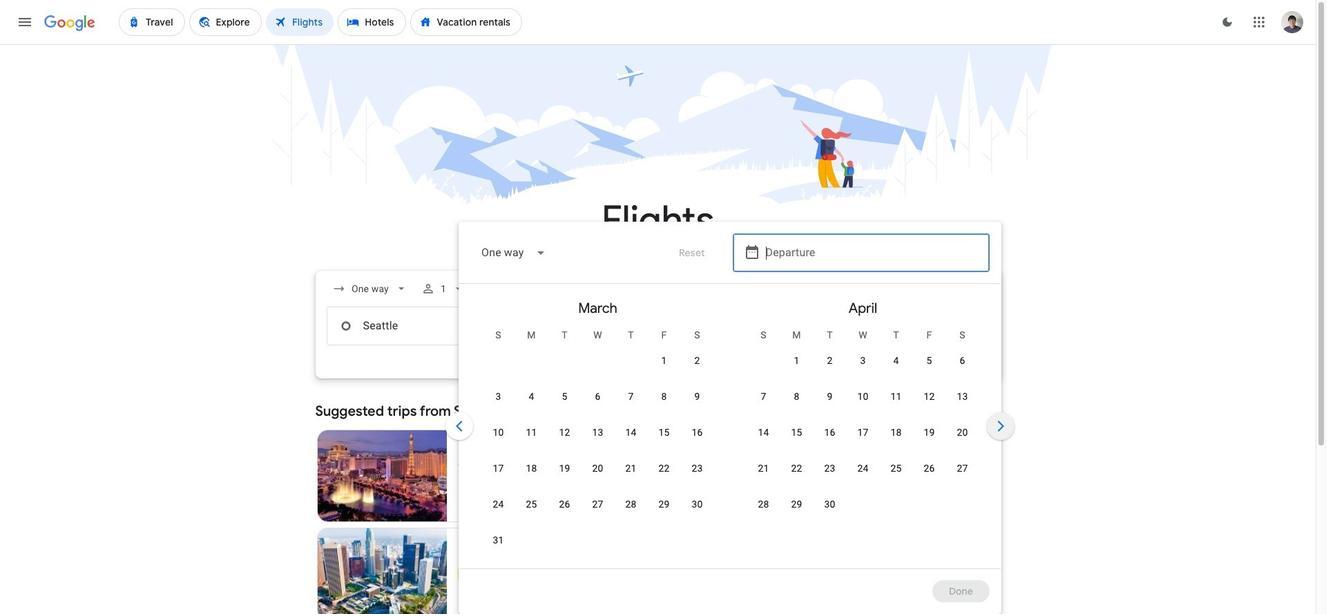 Task type: locate. For each thing, give the bounding box(es) containing it.
row up wed, mar 27 element
[[481, 455, 713, 495]]

thu, apr 11 element
[[890, 390, 901, 403]]

suggested trips from seattle region
[[315, 395, 1001, 614]]

thu, apr 25 element
[[890, 461, 901, 475]]

tue, mar 26 element
[[558, 497, 570, 511]]

previous image
[[442, 410, 476, 443]]

grid
[[465, 289, 995, 577]]

row down wed, mar 20 element
[[481, 491, 713, 531]]

2 row group from the left
[[730, 289, 995, 563]]

wed, apr 17 element
[[857, 426, 868, 439]]

wed, apr 3 element
[[860, 354, 865, 367]]

sun, mar 24 element
[[492, 497, 503, 511]]

None text field
[[326, 307, 521, 345]]

mon, apr 1 element
[[793, 354, 799, 367]]

sun, mar 31 element
[[492, 533, 503, 547]]

1 row group from the left
[[465, 289, 730, 566]]

sun, mar 17 element
[[492, 461, 503, 475]]

fri, mar 1 element
[[661, 354, 666, 367]]

row down mon, apr 22 element
[[746, 491, 846, 531]]

 image inside suggested trips from seattle region
[[505, 567, 508, 581]]

row up wed, mar 20 element
[[481, 419, 713, 459]]

sat, mar 23 element
[[691, 461, 702, 475]]

thu, mar 28 element
[[625, 497, 636, 511]]

tue, mar 19 element
[[558, 461, 570, 475]]

1 vertical spatial departure text field
[[766, 307, 978, 345]]

None field
[[470, 236, 557, 269], [326, 276, 413, 301], [470, 236, 557, 269], [326, 276, 413, 301]]

sat, mar 30 element
[[691, 497, 702, 511]]

tue, apr 30 element
[[824, 497, 835, 511]]

next image
[[984, 410, 1017, 443]]

fri, apr 19 element
[[923, 426, 934, 439]]

fri, apr 12 element
[[923, 390, 934, 403]]

tue, apr 16 element
[[824, 426, 835, 439]]

wed, apr 10 element
[[857, 390, 868, 403]]

row
[[647, 342, 713, 387], [780, 342, 978, 387], [481, 383, 713, 423], [746, 383, 978, 423], [481, 419, 713, 459], [746, 419, 978, 459], [481, 455, 713, 495], [746, 455, 978, 495], [481, 491, 713, 531], [746, 491, 846, 531]]

sat, mar 2 element
[[694, 354, 699, 367]]

tue, apr 2 element
[[826, 354, 832, 367]]

fri, apr 26 element
[[923, 461, 934, 475]]

wed, apr 24 element
[[857, 461, 868, 475]]

wed, mar 20 element
[[592, 461, 603, 475]]

thu, apr 4 element
[[893, 354, 898, 367]]

thu, apr 18 element
[[890, 426, 901, 439]]

Departure text field
[[766, 234, 978, 271], [766, 307, 978, 345]]

mon, mar 11 element
[[525, 426, 536, 439]]

row up wed, mar 13 element
[[481, 383, 713, 423]]

0 vertical spatial departure text field
[[766, 234, 978, 271]]

sun, mar 10 element
[[492, 426, 503, 439]]

mon, mar 4 element
[[528, 390, 534, 403]]

67 US dollars text field
[[614, 501, 631, 513]]

sat, mar 9 element
[[694, 390, 699, 403]]

sat, mar 16 element
[[691, 426, 702, 439]]

row group
[[465, 289, 730, 566], [730, 289, 995, 563]]

tue, mar 12 element
[[558, 426, 570, 439]]

sun, apr 14 element
[[757, 426, 769, 439]]

 image
[[505, 567, 508, 581]]

row up sat, mar 9 element
[[647, 342, 713, 387]]

fri, mar 22 element
[[658, 461, 669, 475]]

fri, mar 15 element
[[658, 426, 669, 439]]

tue, apr 9 element
[[826, 390, 832, 403]]



Task type: vqa. For each thing, say whether or not it's contained in the screenshot.
Sun, May 26 ELEMENT
no



Task type: describe. For each thing, give the bounding box(es) containing it.
wed, mar 6 element
[[594, 390, 600, 403]]

tue, apr 23 element
[[824, 461, 835, 475]]

row up wed, apr 24 element
[[746, 419, 978, 459]]

sun, apr 7 element
[[760, 390, 766, 403]]

thu, mar 7 element
[[628, 390, 633, 403]]

row up thu, apr 11 element
[[780, 342, 978, 387]]

tue, mar 5 element
[[561, 390, 567, 403]]

thu, mar 14 element
[[625, 426, 636, 439]]

1 departure text field from the top
[[766, 234, 978, 271]]

spirit image
[[458, 568, 469, 580]]

row down wed, apr 17 element
[[746, 455, 978, 495]]

mon, mar 25 element
[[525, 497, 536, 511]]

fri, mar 8 element
[[661, 390, 666, 403]]

sat, apr 13 element
[[956, 390, 967, 403]]

sat, apr 6 element
[[959, 354, 965, 367]]

sun, mar 3 element
[[495, 390, 500, 403]]

Flight search field
[[304, 222, 1017, 614]]

sun, apr 21 element
[[757, 461, 769, 475]]

main menu image
[[17, 14, 33, 30]]

thu, mar 21 element
[[625, 461, 636, 475]]

sun, apr 28 element
[[757, 497, 769, 511]]

fri, apr 5 element
[[926, 354, 932, 367]]

fri, mar 29 element
[[658, 497, 669, 511]]

2 departure text field from the top
[[766, 307, 978, 345]]

none text field inside flight search box
[[326, 307, 521, 345]]

mon, apr 15 element
[[791, 426, 802, 439]]

mon, apr 29 element
[[791, 497, 802, 511]]

mon, apr 8 element
[[793, 390, 799, 403]]

change appearance image
[[1211, 6, 1244, 39]]

row up wed, apr 17 element
[[746, 383, 978, 423]]

wed, mar 27 element
[[592, 497, 603, 511]]

mon, mar 18 element
[[525, 461, 536, 475]]

sat, apr 27 element
[[956, 461, 967, 475]]

mon, apr 22 element
[[791, 461, 802, 475]]

grid inside flight search box
[[465, 289, 995, 577]]

wed, mar 13 element
[[592, 426, 603, 439]]

sat, apr 20 element
[[956, 426, 967, 439]]



